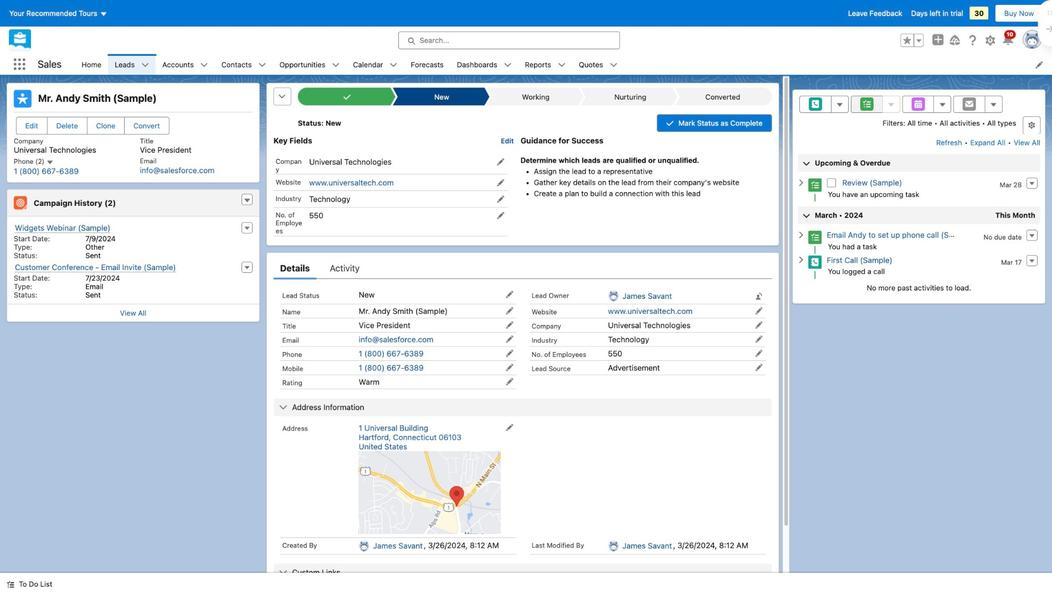 Task type: describe. For each thing, give the bounding box(es) containing it.
campaign history element
[[7, 190, 260, 322]]

edit lead status image
[[506, 291, 514, 299]]

edit address image
[[506, 424, 514, 432]]

edit industry image
[[755, 336, 763, 344]]

7 list item from the left
[[518, 54, 572, 75]]

path options list box
[[298, 88, 772, 106]]

edit company image
[[755, 322, 763, 329]]

edit rating image
[[506, 378, 514, 386]]

6 list item from the left
[[450, 54, 518, 75]]

edit mobile image
[[506, 364, 514, 372]]

text default image inside campaign history element
[[243, 197, 251, 204]]



Task type: locate. For each thing, give the bounding box(es) containing it.
lead image
[[14, 90, 31, 108]]

text default image
[[200, 61, 208, 69], [390, 61, 398, 69], [504, 61, 512, 69], [558, 61, 566, 69], [610, 61, 618, 69], [46, 159, 54, 166], [279, 569, 288, 578], [7, 581, 14, 589]]

edit no. of employees image
[[755, 350, 763, 358]]

edit phone image
[[506, 350, 514, 358]]

5 list item from the left
[[347, 54, 404, 75]]

3 list item from the left
[[215, 54, 273, 75]]

task image
[[808, 231, 822, 244]]

4 list item from the left
[[273, 54, 347, 75]]

list
[[75, 54, 1052, 75]]

edit name image
[[506, 307, 514, 315]]

8 list item from the left
[[572, 54, 624, 75]]

group
[[901, 34, 924, 47]]

status
[[798, 284, 1041, 292]]

logged call image
[[808, 256, 822, 269]]

edit lead source image
[[755, 364, 763, 372]]

edit email image
[[506, 336, 514, 344]]

1 list item from the left
[[108, 54, 156, 75]]

edit title image
[[506, 322, 514, 329]]

edit website image
[[755, 307, 763, 315]]

list item
[[108, 54, 156, 75], [156, 54, 215, 75], [215, 54, 273, 75], [273, 54, 347, 75], [347, 54, 404, 75], [450, 54, 518, 75], [518, 54, 572, 75], [572, 54, 624, 75]]

2 list item from the left
[[156, 54, 215, 75]]

text default image
[[141, 61, 149, 69], [258, 61, 266, 69], [332, 61, 340, 69], [798, 179, 805, 187], [243, 197, 251, 204], [798, 231, 805, 239], [798, 256, 805, 264], [279, 404, 288, 412]]

task image
[[808, 178, 822, 192]]

tabs tab list
[[274, 257, 772, 280]]



Task type: vqa. For each thing, say whether or not it's contained in the screenshot.
the Edit Billing Address Image
no



